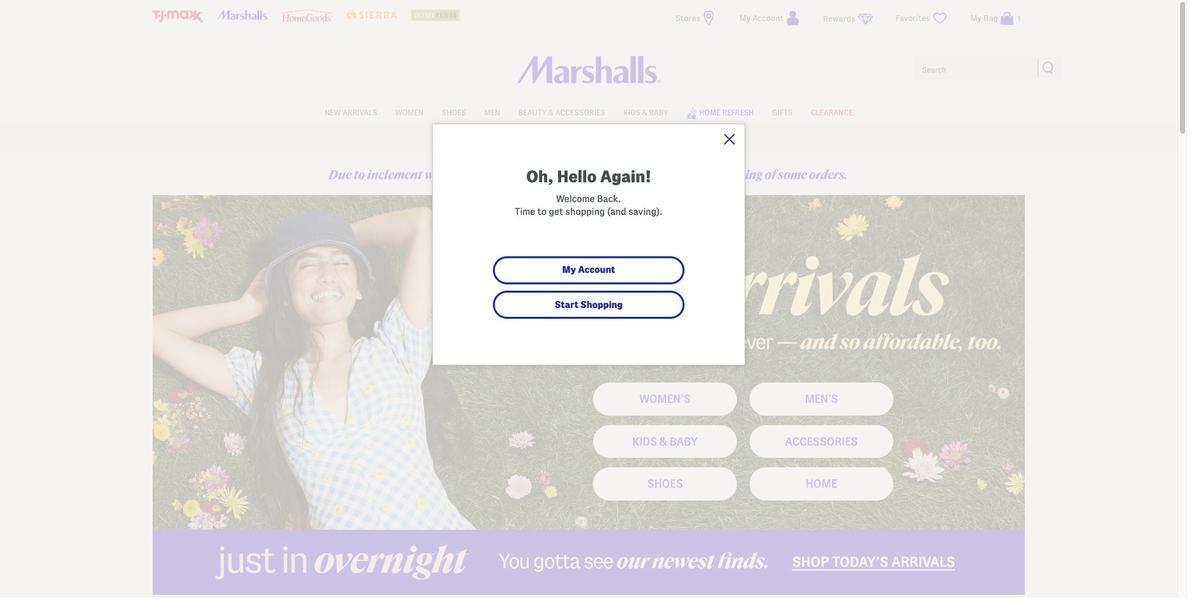 Task type: describe. For each thing, give the bounding box(es) containing it.
homegoods.com image
[[282, 10, 333, 22]]

none submit inside "site search" search box
[[1042, 61, 1055, 74]]

homesense.com image
[[410, 10, 462, 21]]

Search text field
[[913, 56, 1063, 82]]

sierra.com image
[[346, 10, 397, 20]]

close dialog element
[[724, 134, 735, 145]]



Task type: vqa. For each thing, say whether or not it's contained in the screenshot.
site search search field
yes



Task type: locate. For each thing, give the bounding box(es) containing it.
banner
[[0, 0, 1177, 152]]

marquee
[[0, 127, 1177, 152]]

marshalls.com image
[[217, 10, 268, 20]]

new arrivals. our latest drop is better than ever ã¢ââ and so affordable, too. image
[[153, 195, 1025, 531]]

main content
[[153, 155, 1025, 599]]

just in overnight. you've gotta see our newest finds. image
[[153, 531, 1025, 595]]

menu bar
[[153, 101, 1025, 124]]

None submit
[[1042, 61, 1055, 74]]

tjmaxx.com image
[[153, 10, 204, 22]]

dialog
[[432, 124, 745, 366]]

site search search field
[[913, 56, 1063, 82]]



